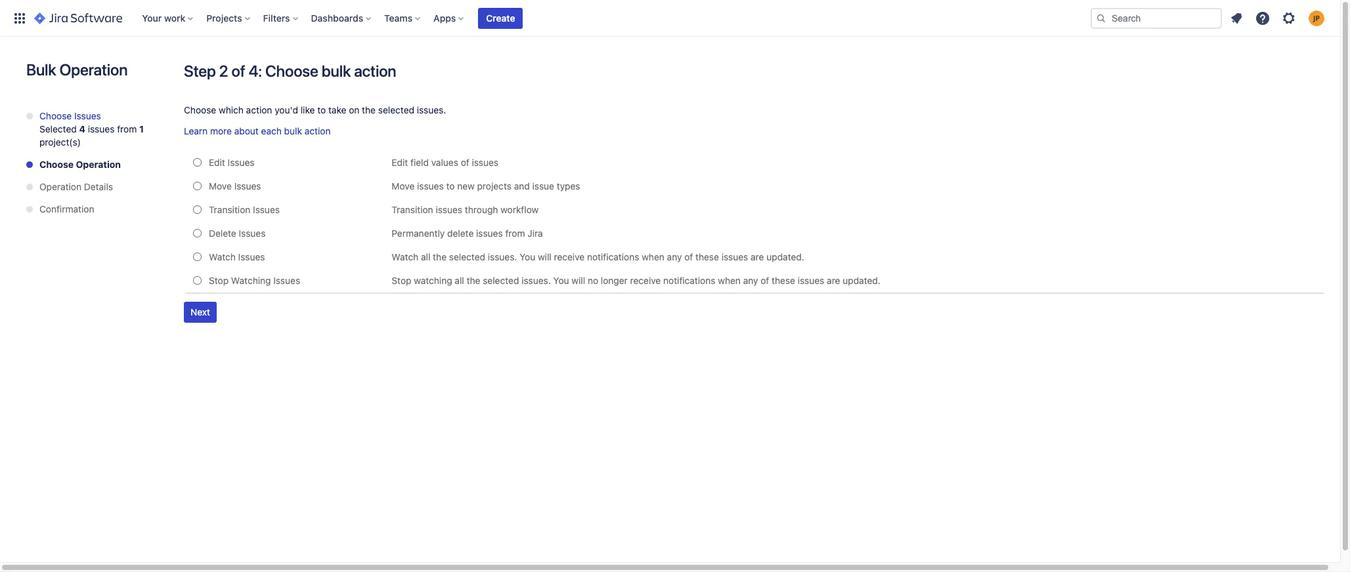 Task type: vqa. For each thing, say whether or not it's contained in the screenshot.


Task type: locate. For each thing, give the bounding box(es) containing it.
delete
[[209, 228, 236, 239]]

1 horizontal spatial receive
[[630, 275, 661, 286]]

issues
[[74, 110, 101, 121], [228, 157, 254, 168], [234, 181, 261, 192], [253, 204, 280, 215], [239, 228, 266, 239], [238, 251, 265, 263], [273, 275, 300, 286]]

0 horizontal spatial will
[[538, 251, 551, 263]]

0 vertical spatial the
[[362, 104, 376, 116]]

0 vertical spatial when
[[642, 251, 664, 263]]

apps
[[434, 12, 456, 23]]

choose inside choose issues selected 4 issues from 1 project(s)
[[39, 110, 72, 121]]

you down jira
[[520, 251, 535, 263]]

action up on
[[354, 62, 396, 80]]

move for move issues
[[209, 181, 232, 192]]

0 horizontal spatial bulk
[[284, 125, 302, 137]]

issues
[[88, 123, 115, 135], [472, 157, 498, 168], [417, 181, 444, 192], [436, 204, 462, 215], [476, 228, 503, 239], [721, 251, 748, 263], [798, 275, 824, 286]]

0 horizontal spatial to
[[317, 104, 326, 116]]

selected
[[39, 123, 77, 135]]

action up learn more about each bulk action link
[[246, 104, 272, 116]]

dashboards button
[[307, 8, 376, 29]]

2 edit from the left
[[392, 157, 408, 168]]

choose up 'selected'
[[39, 110, 72, 121]]

choose
[[265, 62, 318, 80], [184, 104, 216, 116], [39, 110, 72, 121], [39, 159, 74, 170]]

2 watch from the left
[[392, 251, 418, 263]]

to
[[317, 104, 326, 116], [446, 181, 455, 192]]

1 vertical spatial operation
[[76, 159, 121, 170]]

action
[[354, 62, 396, 80], [246, 104, 272, 116], [304, 125, 331, 137]]

issues right watching
[[273, 275, 300, 286]]

you
[[520, 251, 535, 263], [553, 275, 569, 286]]

0 vertical spatial you
[[520, 251, 535, 263]]

issues. up field
[[417, 104, 446, 116]]

you left no
[[553, 275, 569, 286]]

0 horizontal spatial watch
[[209, 251, 236, 263]]

1 vertical spatial bulk
[[284, 125, 302, 137]]

watch down permanently
[[392, 251, 418, 263]]

edit right edit field values of issues "option"
[[209, 157, 225, 168]]

choose down project(s)
[[39, 159, 74, 170]]

0 vertical spatial these
[[695, 251, 719, 263]]

move for move issues to new projects and issue types
[[392, 181, 415, 192]]

Stop watching all the selected issues. You will no longer receive notifications when any of these issues are updated. radio
[[193, 276, 202, 285]]

0 horizontal spatial you
[[520, 251, 535, 263]]

1 watch from the left
[[209, 251, 236, 263]]

1 transition from the left
[[209, 204, 250, 215]]

these
[[695, 251, 719, 263], [772, 275, 795, 286]]

1 horizontal spatial bulk
[[322, 62, 351, 80]]

and
[[514, 181, 530, 192]]

0 horizontal spatial these
[[695, 251, 719, 263]]

2 vertical spatial the
[[467, 275, 480, 286]]

which
[[219, 104, 244, 116]]

any
[[667, 251, 682, 263], [743, 275, 758, 286]]

transition up permanently
[[392, 204, 433, 215]]

through
[[465, 204, 498, 215]]

bulk right each
[[284, 125, 302, 137]]

your profile and settings image
[[1309, 10, 1324, 26]]

0 horizontal spatial transition
[[209, 204, 250, 215]]

0 horizontal spatial edit
[[209, 157, 225, 168]]

1 horizontal spatial from
[[505, 228, 525, 239]]

watch for watch all the selected issues. you will receive notifications when any of these issues are updated.
[[392, 251, 418, 263]]

0 horizontal spatial from
[[117, 123, 137, 135]]

0 vertical spatial issues.
[[417, 104, 446, 116]]

1 horizontal spatial to
[[446, 181, 455, 192]]

issues. down jira
[[522, 275, 551, 286]]

filters button
[[259, 8, 303, 29]]

issues down transition issues
[[239, 228, 266, 239]]

of
[[231, 62, 245, 80], [461, 157, 469, 168], [684, 251, 693, 263], [761, 275, 769, 286]]

stop for stop watching all the selected issues. you will no longer receive notifications when any of these issues are updated.
[[392, 275, 411, 286]]

the right watching
[[467, 275, 480, 286]]

workflow
[[501, 204, 539, 215]]

from left 1
[[117, 123, 137, 135]]

bulk up take
[[322, 62, 351, 80]]

operation
[[59, 60, 128, 79], [76, 159, 121, 170], [39, 181, 81, 192]]

0 horizontal spatial move
[[209, 181, 232, 192]]

issues up 4
[[74, 110, 101, 121]]

banner containing your work
[[0, 0, 1340, 37]]

issues.
[[417, 104, 446, 116], [488, 251, 517, 263], [522, 275, 551, 286]]

choose up "learn"
[[184, 104, 216, 116]]

permanently
[[392, 228, 445, 239]]

2 vertical spatial issues.
[[522, 275, 551, 286]]

0 horizontal spatial any
[[667, 251, 682, 263]]

like
[[301, 104, 315, 116]]

0 vertical spatial to
[[317, 104, 326, 116]]

types
[[557, 181, 580, 192]]

Permanently delete issues from Jira radio
[[193, 229, 202, 238]]

the right on
[[362, 104, 376, 116]]

move issues to new projects and issue types
[[392, 181, 580, 192]]

1 vertical spatial are
[[827, 275, 840, 286]]

from
[[117, 123, 137, 135], [505, 228, 525, 239]]

will left no
[[572, 275, 585, 286]]

0 horizontal spatial all
[[421, 251, 430, 263]]

are
[[751, 251, 764, 263], [827, 275, 840, 286]]

0 vertical spatial selected
[[378, 104, 414, 116]]

watch
[[209, 251, 236, 263], [392, 251, 418, 263]]

2 horizontal spatial the
[[467, 275, 480, 286]]

2 vertical spatial operation
[[39, 181, 81, 192]]

move down field
[[392, 181, 415, 192]]

issues inside choose issues selected 4 issues from 1 project(s)
[[74, 110, 101, 121]]

1 horizontal spatial all
[[455, 275, 464, 286]]

move right move issues to new projects and issue types 'option'
[[209, 181, 232, 192]]

1 stop from the left
[[209, 275, 229, 286]]

your work button
[[138, 8, 198, 29]]

stop watching issues
[[209, 275, 300, 286]]

the up watching
[[433, 251, 447, 263]]

2 transition from the left
[[392, 204, 433, 215]]

1 horizontal spatial watch
[[392, 251, 418, 263]]

1 vertical spatial updated.
[[843, 275, 880, 286]]

1 horizontal spatial these
[[772, 275, 795, 286]]

1 vertical spatial notifications
[[663, 275, 715, 286]]

step
[[184, 62, 216, 80]]

the
[[362, 104, 376, 116], [433, 251, 447, 263], [467, 275, 480, 286]]

learn more about each bulk action link
[[184, 125, 331, 137]]

transition down move issues
[[209, 204, 250, 215]]

watch down delete
[[209, 251, 236, 263]]

2 move from the left
[[392, 181, 415, 192]]

0 horizontal spatial are
[[751, 251, 764, 263]]

1 vertical spatial you
[[553, 275, 569, 286]]

4:
[[248, 62, 262, 80]]

choose operation
[[39, 159, 121, 170]]

create
[[486, 12, 515, 23]]

longer
[[601, 275, 628, 286]]

edit left field
[[392, 157, 408, 168]]

stop
[[209, 275, 229, 286], [392, 275, 411, 286]]

operation for bulk operation
[[59, 60, 128, 79]]

teams button
[[380, 8, 426, 29]]

transition issues through workflow
[[392, 204, 539, 215]]

issues up transition issues
[[234, 181, 261, 192]]

filters
[[263, 12, 290, 23]]

from left jira
[[505, 228, 525, 239]]

issues for watch
[[238, 251, 265, 263]]

operation up details
[[76, 159, 121, 170]]

all
[[421, 251, 430, 263], [455, 275, 464, 286]]

1 vertical spatial issues.
[[488, 251, 517, 263]]

1 horizontal spatial move
[[392, 181, 415, 192]]

2 stop from the left
[[392, 275, 411, 286]]

0 horizontal spatial receive
[[554, 251, 585, 263]]

action down "choose which action you'd like to take on the selected issues."
[[304, 125, 331, 137]]

your
[[142, 12, 162, 23]]

settings image
[[1281, 10, 1297, 26]]

issues for choose
[[74, 110, 101, 121]]

0 vertical spatial any
[[667, 251, 682, 263]]

1 horizontal spatial any
[[743, 275, 758, 286]]

1 horizontal spatial action
[[304, 125, 331, 137]]

jira software image
[[34, 10, 122, 26], [34, 10, 122, 26]]

notifications
[[587, 251, 639, 263], [663, 275, 715, 286]]

1 vertical spatial the
[[433, 251, 447, 263]]

2
[[219, 62, 228, 80]]

Watch all the selected issues. You will receive notifications when any of these issues are updated. radio
[[193, 253, 202, 261]]

edit
[[209, 157, 225, 168], [392, 157, 408, 168]]

receive
[[554, 251, 585, 263], [630, 275, 661, 286]]

0 horizontal spatial action
[[246, 104, 272, 116]]

Transition issues through workflow radio
[[193, 206, 202, 214]]

1 horizontal spatial transition
[[392, 204, 433, 215]]

1 horizontal spatial when
[[718, 275, 741, 286]]

choose for issues
[[39, 110, 72, 121]]

0 vertical spatial bulk
[[322, 62, 351, 80]]

0 vertical spatial operation
[[59, 60, 128, 79]]

2 vertical spatial action
[[304, 125, 331, 137]]

to right like
[[317, 104, 326, 116]]

0 vertical spatial are
[[751, 251, 764, 263]]

1 horizontal spatial are
[[827, 275, 840, 286]]

apps button
[[430, 8, 469, 29]]

will
[[538, 251, 551, 263], [572, 275, 585, 286]]

0 vertical spatial from
[[117, 123, 137, 135]]

search image
[[1096, 13, 1106, 23]]

delete issues
[[209, 228, 266, 239]]

operation up choose issues link
[[59, 60, 128, 79]]

0 horizontal spatial notifications
[[587, 251, 639, 263]]

2 vertical spatial selected
[[483, 275, 519, 286]]

updated.
[[766, 251, 804, 263], [843, 275, 880, 286]]

delete
[[447, 228, 474, 239]]

selected
[[378, 104, 414, 116], [449, 251, 485, 263], [483, 275, 519, 286]]

move
[[209, 181, 232, 192], [392, 181, 415, 192]]

will down jira
[[538, 251, 551, 263]]

0 vertical spatial receive
[[554, 251, 585, 263]]

1 horizontal spatial edit
[[392, 157, 408, 168]]

about
[[234, 125, 259, 137]]

0 vertical spatial updated.
[[766, 251, 804, 263]]

edit for edit field values of issues
[[392, 157, 408, 168]]

stop right the stop watching all the selected issues. you will no longer receive notifications when any of these issues are updated. option at the top of page
[[209, 275, 229, 286]]

permanently delete issues from jira
[[392, 228, 543, 239]]

issues up delete issues
[[253, 204, 280, 215]]

issues up move issues
[[228, 157, 254, 168]]

2 horizontal spatial action
[[354, 62, 396, 80]]

transition
[[209, 204, 250, 215], [392, 204, 433, 215]]

1 vertical spatial receive
[[630, 275, 661, 286]]

operation up confirmation
[[39, 181, 81, 192]]

1 horizontal spatial you
[[553, 275, 569, 286]]

0 vertical spatial all
[[421, 251, 430, 263]]

values
[[431, 157, 458, 168]]

watching
[[231, 275, 271, 286]]

1 vertical spatial when
[[718, 275, 741, 286]]

create button
[[478, 8, 523, 29]]

stop left watching
[[392, 275, 411, 286]]

each
[[261, 125, 282, 137]]

operation for choose operation
[[76, 159, 121, 170]]

take
[[328, 104, 346, 116]]

1 horizontal spatial notifications
[[663, 275, 715, 286]]

bulk
[[322, 62, 351, 80], [284, 125, 302, 137]]

1 vertical spatial will
[[572, 275, 585, 286]]

when
[[642, 251, 664, 263], [718, 275, 741, 286]]

transition issues
[[209, 204, 280, 215]]

1 move from the left
[[209, 181, 232, 192]]

to left the new
[[446, 181, 455, 192]]

all right watching
[[455, 275, 464, 286]]

banner
[[0, 0, 1340, 37]]

1 edit from the left
[[209, 157, 225, 168]]

issues. down permanently delete issues from jira
[[488, 251, 517, 263]]

0 horizontal spatial stop
[[209, 275, 229, 286]]

None submit
[[184, 302, 217, 323]]

1 horizontal spatial stop
[[392, 275, 411, 286]]

watching
[[414, 275, 452, 286]]

move issues
[[209, 181, 261, 192]]

primary element
[[8, 0, 1091, 36]]

choose for operation
[[39, 159, 74, 170]]

all up watching
[[421, 251, 430, 263]]

0 vertical spatial will
[[538, 251, 551, 263]]

issues for move
[[234, 181, 261, 192]]

issues up watching
[[238, 251, 265, 263]]

from inside choose issues selected 4 issues from 1 project(s)
[[117, 123, 137, 135]]



Task type: describe. For each thing, give the bounding box(es) containing it.
0 vertical spatial action
[[354, 62, 396, 80]]

1 horizontal spatial updated.
[[843, 275, 880, 286]]

on
[[349, 104, 359, 116]]

1 horizontal spatial issues.
[[488, 251, 517, 263]]

projects
[[206, 12, 242, 23]]

bulk operation
[[26, 60, 128, 79]]

operation details
[[39, 181, 113, 192]]

learn more about each bulk action
[[184, 125, 331, 137]]

1 vertical spatial action
[[246, 104, 272, 116]]

issues for edit
[[228, 157, 254, 168]]

stop watching all the selected issues. you will no longer receive notifications when any of these issues are updated.
[[392, 275, 880, 286]]

edit field values of issues
[[392, 157, 498, 168]]

2 horizontal spatial issues.
[[522, 275, 551, 286]]

Edit field values of issues radio
[[193, 158, 202, 167]]

stop for stop watching issues
[[209, 275, 229, 286]]

new
[[457, 181, 475, 192]]

confirmation
[[39, 204, 94, 215]]

appswitcher icon image
[[12, 10, 28, 26]]

details
[[84, 181, 113, 192]]

issues inside choose issues selected 4 issues from 1 project(s)
[[88, 123, 115, 135]]

0 horizontal spatial issues.
[[417, 104, 446, 116]]

transition for transition issues through workflow
[[392, 204, 433, 215]]

help image
[[1255, 10, 1271, 26]]

watch all the selected issues. you will receive notifications when any of these issues are updated.
[[392, 251, 804, 263]]

Move issues to new projects and issue types radio
[[193, 182, 202, 190]]

choose for which
[[184, 104, 216, 116]]

bulk
[[26, 60, 56, 79]]

1 vertical spatial selected
[[449, 251, 485, 263]]

0 horizontal spatial updated.
[[766, 251, 804, 263]]

1 vertical spatial from
[[505, 228, 525, 239]]

Search field
[[1091, 8, 1222, 29]]

field
[[410, 157, 429, 168]]

no
[[588, 275, 598, 286]]

1 vertical spatial all
[[455, 275, 464, 286]]

edit issues
[[209, 157, 254, 168]]

0 horizontal spatial when
[[642, 251, 664, 263]]

1 horizontal spatial will
[[572, 275, 585, 286]]

more
[[210, 125, 232, 137]]

0 vertical spatial notifications
[[587, 251, 639, 263]]

projects button
[[202, 8, 255, 29]]

jira
[[527, 228, 543, 239]]

your work
[[142, 12, 185, 23]]

projects
[[477, 181, 512, 192]]

dashboards
[[311, 12, 363, 23]]

notifications image
[[1229, 10, 1244, 26]]

choose issues selected 4 issues from 1 project(s)
[[39, 110, 144, 148]]

watch issues
[[209, 251, 265, 263]]

work
[[164, 12, 185, 23]]

step 2 of 4: choose bulk action
[[184, 62, 396, 80]]

choose issues link
[[39, 110, 101, 121]]

transition for transition issues
[[209, 204, 250, 215]]

watch for watch issues
[[209, 251, 236, 263]]

issue
[[532, 181, 554, 192]]

learn
[[184, 125, 208, 137]]

1 vertical spatial these
[[772, 275, 795, 286]]

choose which action you'd like to take on the selected issues.
[[184, 104, 446, 116]]

1 vertical spatial to
[[446, 181, 455, 192]]

0 horizontal spatial the
[[362, 104, 376, 116]]

1 horizontal spatial the
[[433, 251, 447, 263]]

project(s)
[[39, 137, 81, 148]]

issues for transition
[[253, 204, 280, 215]]

1
[[139, 123, 144, 135]]

4
[[79, 123, 85, 135]]

you'd
[[275, 104, 298, 116]]

choose right 4:
[[265, 62, 318, 80]]

1 vertical spatial any
[[743, 275, 758, 286]]

edit for edit issues
[[209, 157, 225, 168]]

teams
[[384, 12, 412, 23]]

issues for delete
[[239, 228, 266, 239]]



